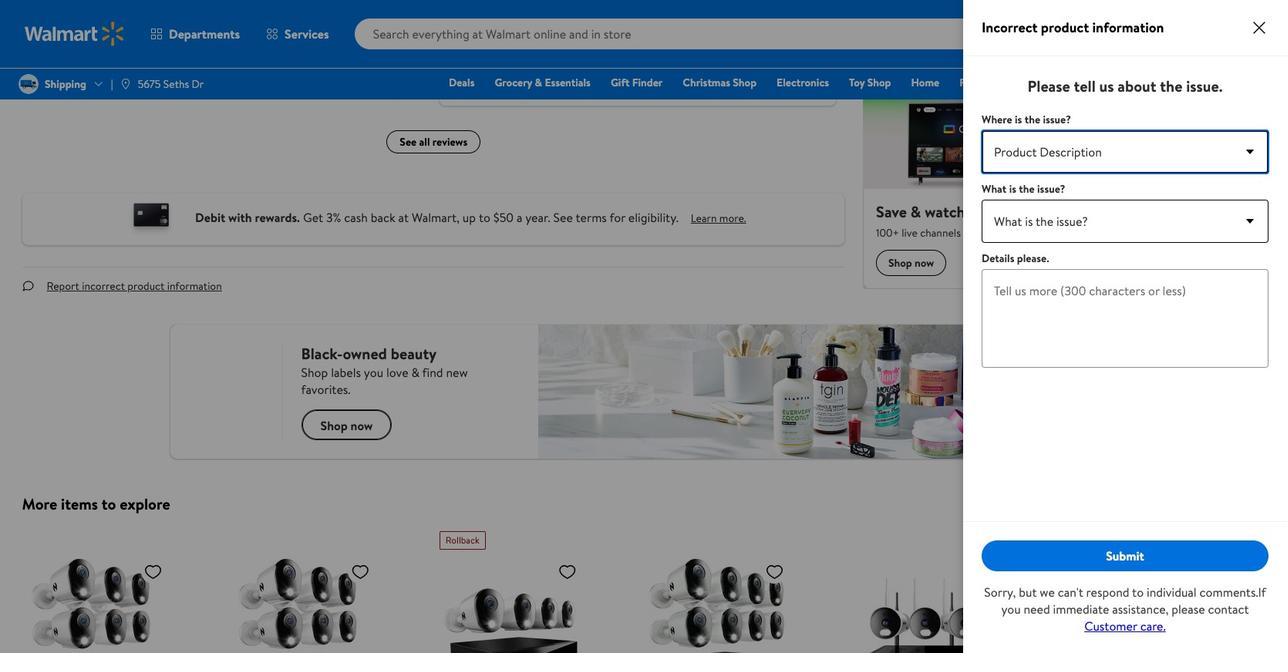 Task type: describe. For each thing, give the bounding box(es) containing it.
1 horizontal spatial nightowlsp.com
[[536, 79, 599, 93]]

$50
[[494, 209, 514, 226]]

fashion
[[960, 75, 996, 90]]

walmart,
[[412, 209, 460, 226]]

Walmart Site-Wide search field
[[355, 19, 1027, 49]]

information inside dialog
[[1093, 18, 1165, 37]]

for
[[610, 209, 626, 226]]

add to favorites list, night owl 2-way audio 12 channel dvr security system with 1tb hard drive and 8 wired 1080p deterrence cameras image
[[766, 562, 784, 582]]

gift
[[956, 39, 974, 55]]

the for what is the issue?
[[1019, 181, 1035, 197]]

add to favorites list, night owl 10 channel 4k bluetooth wi-fi nvr with 1tb hard drive and 3 wi-fi ip 1080p spotlight cameras with 2-way audio and audio alerts and sirens image
[[973, 562, 991, 582]]

night owl 2-way audio 12 channel dvr security system with 1tb hard drive and 6 wired 2k deterrence cameras image
[[25, 556, 169, 653]]

0 horizontal spatial debit
[[195, 209, 225, 226]]

is for what
[[1010, 181, 1017, 197]]

details please.
[[982, 251, 1050, 266]]

add to favorites list, night owl® 2-way audio 12 channel dvr security system with 1tb hard drive and 4 wired 1080p deterrence cameras image
[[558, 562, 577, 582]]

gift for gift finder
[[611, 75, 630, 90]]

toy shop link
[[842, 74, 898, 91]]

at
[[399, 209, 409, 226]]

care.
[[1141, 618, 1166, 635]]

cards
[[1037, 75, 1064, 90]]

night owl 2-way audio 12 channel dvr security system with 2tb hard drive and 6 wired 2k deterrence cameras image
[[232, 556, 376, 653]]

debit with rewards. get 3% cash back at walmart, up to $50 a year. see terms for eligibility.
[[195, 209, 679, 226]]

gift cards
[[1016, 75, 1064, 90]]

0 horizontal spatial nightowlsp.com
[[121, 24, 185, 37]]

is for where
[[1015, 112, 1023, 127]]

see all reviews link
[[386, 130, 481, 153]]

&
[[535, 75, 542, 90]]

incorrect
[[982, 18, 1038, 37]]

to inside sorry, but we can't respond to individual comments.if you need immediate assistance, please contact customer care.
[[1133, 584, 1144, 601]]

learn more.
[[691, 211, 747, 226]]

more.
[[720, 211, 747, 226]]

eligibility.
[[629, 209, 679, 226]]

respond
[[1087, 584, 1130, 601]]

3%
[[326, 209, 341, 226]]

0 vertical spatial originally
[[37, 24, 76, 37]]

0 horizontal spatial originally posted on nightowlsp.com
[[37, 24, 185, 37]]

information inside button
[[167, 278, 222, 294]]

tell
[[1074, 76, 1096, 96]]

toy shop
[[849, 75, 891, 90]]

incorrect
[[82, 278, 125, 294]]

home
[[911, 75, 940, 90]]

home link
[[905, 74, 947, 91]]

explore
[[120, 494, 170, 515]]

shop for christmas shop
[[733, 75, 757, 90]]

this
[[901, 39, 920, 55]]

retired veteran
[[452, 36, 526, 51]]

rewards.
[[255, 209, 300, 226]]

up
[[463, 209, 476, 226]]

walmart+
[[1216, 75, 1262, 90]]

1 vertical spatial to
[[102, 494, 116, 515]]

christmas shop
[[683, 75, 757, 90]]

please
[[1028, 76, 1071, 96]]

customer care. link
[[1085, 618, 1166, 635]]

a
[[517, 209, 523, 226]]

all
[[419, 134, 430, 150]]

but
[[1019, 584, 1037, 601]]

gift cards link
[[1009, 74, 1071, 91]]

1 vertical spatial see
[[554, 209, 573, 226]]

year.
[[526, 209, 551, 226]]

0 for 1st 0 button from right
[[510, 62, 516, 74]]

0 vertical spatial is
[[947, 39, 954, 55]]

0 for 2nd 0 button from the right
[[472, 62, 478, 74]]

see all reviews
[[400, 134, 467, 150]]

immediate
[[1053, 601, 1110, 618]]

grocery
[[495, 75, 532, 90]]

gift finder
[[611, 75, 663, 90]]

gift finder link
[[604, 74, 670, 91]]

toy
[[849, 75, 865, 90]]

1 horizontal spatial on
[[522, 79, 533, 93]]

3 product group from the left
[[1061, 525, 1247, 653]]

night owl 2-way audio 12 channel dvr security system with 1tb hard drive and 8 wired 1080p deterrence cameras image
[[647, 556, 790, 653]]

gift for gift cards
[[1016, 75, 1035, 90]]

electronics
[[777, 75, 829, 90]]

one debit
[[1144, 75, 1196, 90]]

please
[[1172, 601, 1206, 618]]

where is the issue?
[[982, 112, 1072, 127]]

back
[[371, 209, 396, 226]]

1 horizontal spatial posted
[[493, 79, 520, 93]]

1 horizontal spatial debit
[[1170, 75, 1196, 90]]

fashion link
[[953, 74, 1003, 91]]

product inside dialog
[[1041, 18, 1090, 37]]

report
[[47, 278, 79, 294]]

0 vertical spatial the
[[1161, 76, 1183, 96]]

incorrect product information
[[982, 18, 1165, 37]]

learn
[[691, 211, 717, 226]]

rollback
[[446, 534, 480, 547]]

product group containing rollback
[[440, 525, 625, 653]]

add to favorites list, night owl 2-way audio 12 channel dvr security system with 2tb hard drive and 8 wired 2k deterrence cameras image
[[1180, 562, 1199, 582]]

registry link
[[1078, 74, 1131, 91]]

shop for toy shop
[[868, 75, 891, 90]]

us
[[1100, 76, 1114, 96]]

sorry, but we can't respond to individual comments.if you need immediate assistance, please contact customer care.
[[985, 584, 1267, 635]]

electronics link
[[770, 74, 836, 91]]

sponsored
[[1171, 292, 1213, 305]]

0 horizontal spatial on
[[108, 24, 118, 37]]

submit button
[[982, 541, 1269, 572]]

assistance,
[[1113, 601, 1169, 618]]

get
[[303, 209, 323, 226]]

details
[[982, 251, 1015, 266]]



Task type: vqa. For each thing, say whether or not it's contained in the screenshot.
Add to Favorites list, Night Owl 2-Way Audio 12 Channel DVR Security System with 1TB Hard Drive and 8 Wired 1080p Deterrence Cameras image
yes



Task type: locate. For each thing, give the bounding box(es) containing it.
product inside button
[[128, 278, 165, 294]]

one debit card  debit with rewards. get 3% cash back at walmart, up to $50 a year. see terms for eligibility. learn more. element
[[691, 211, 747, 227]]

2 shop from the left
[[868, 75, 891, 90]]

grocery & essentials
[[495, 75, 591, 90]]

walmart+ link
[[1209, 74, 1269, 91]]

2 vertical spatial is
[[1010, 181, 1017, 197]]

0 up grocery
[[510, 62, 516, 74]]

shop
[[733, 75, 757, 90], [868, 75, 891, 90]]

please.
[[1017, 251, 1050, 266]]

what
[[982, 181, 1007, 197]]

is right where
[[1015, 112, 1023, 127]]

issue.
[[1187, 76, 1223, 96]]

debit
[[1170, 75, 1196, 90], [195, 209, 225, 226]]

0 vertical spatial posted
[[78, 24, 106, 37]]

to right items at bottom left
[[102, 494, 116, 515]]

one debit card image
[[120, 200, 183, 239]]

christmas
[[683, 75, 731, 90]]

0 vertical spatial issue?
[[1043, 112, 1072, 127]]

incorrect product information dialog
[[964, 0, 1288, 653]]

retired
[[452, 36, 487, 51]]

0 button down the "retired"
[[452, 61, 490, 76]]

with
[[228, 209, 252, 226]]

2 gift from the left
[[1016, 75, 1035, 90]]

product group
[[440, 525, 625, 653], [854, 525, 1040, 653], [1061, 525, 1247, 653]]

0 button down veteran
[[490, 61, 529, 76]]

2 0 from the left
[[510, 62, 516, 74]]

you
[[1002, 601, 1021, 618]]

1 horizontal spatial shop
[[868, 75, 891, 90]]

1 0 button from the left
[[452, 61, 490, 76]]

walmart image
[[25, 22, 125, 46]]

we
[[1040, 584, 1055, 601]]

see left all
[[400, 134, 416, 150]]

registry
[[1085, 75, 1124, 90]]

see right year.
[[554, 209, 573, 226]]

next slide for more items to explore list image
[[1216, 599, 1253, 636]]

deals
[[449, 75, 475, 90]]

issue? for where is the issue?
[[1043, 112, 1072, 127]]

1 horizontal spatial originally
[[452, 79, 491, 93]]

close panel image
[[1251, 19, 1269, 37]]

grocery & essentials link
[[488, 74, 598, 91]]

about
[[1118, 76, 1157, 96]]

1 vertical spatial originally posted on nightowlsp.com
[[452, 79, 599, 93]]

night owl® 2-way audio 12 channel dvr security system with 1tb hard drive and 4 wired 1080p deterrence cameras image
[[440, 556, 583, 653]]

1 horizontal spatial gift
[[1016, 75, 1035, 90]]

comments.if
[[1200, 584, 1267, 601]]

information
[[1093, 18, 1165, 37], [167, 278, 222, 294]]

1 gift from the left
[[611, 75, 630, 90]]

2 0 button from the left
[[490, 61, 529, 76]]

1 horizontal spatial to
[[479, 209, 491, 226]]

to right respond
[[1133, 584, 1144, 601]]

more
[[22, 494, 57, 515]]

see inside 'link'
[[400, 134, 416, 150]]

the left issue.
[[1161, 76, 1183, 96]]

1 vertical spatial on
[[522, 79, 533, 93]]

0 vertical spatial to
[[479, 209, 491, 226]]

eligible
[[976, 39, 1011, 55]]

the right where
[[1025, 112, 1041, 127]]

where
[[982, 112, 1013, 127]]

1 vertical spatial originally
[[452, 79, 491, 93]]

0 horizontal spatial information
[[167, 278, 222, 294]]

0 vertical spatial on
[[108, 24, 118, 37]]

veteran
[[489, 36, 526, 51]]

customer
[[1085, 618, 1138, 635]]

gift
[[611, 75, 630, 90], [1016, 75, 1035, 90]]

1 vertical spatial is
[[1015, 112, 1023, 127]]

need
[[1024, 601, 1051, 618]]

sorry,
[[985, 584, 1016, 601]]

1 vertical spatial information
[[167, 278, 222, 294]]

1 horizontal spatial product group
[[854, 525, 1040, 653]]

1 0 from the left
[[472, 62, 478, 74]]

add to favorites list, night owl 2-way audio 12 channel dvr security system with 1tb hard drive and 6 wired 2k deterrence cameras image
[[144, 562, 162, 582]]

1 product group from the left
[[440, 525, 625, 653]]

can't
[[1058, 584, 1084, 601]]

1 shop from the left
[[733, 75, 757, 90]]

0 vertical spatial originally posted on nightowlsp.com
[[37, 24, 185, 37]]

1 horizontal spatial originally posted on nightowlsp.com
[[452, 79, 599, 93]]

shop right 'toy'
[[868, 75, 891, 90]]

posted
[[78, 24, 106, 37], [493, 79, 520, 93]]

to right up at the left top of the page
[[479, 209, 491, 226]]

1 horizontal spatial product
[[1041, 18, 1090, 37]]

29 button
[[1226, 15, 1283, 52]]

2 product group from the left
[[854, 525, 1040, 653]]

item
[[923, 39, 944, 55]]

0 vertical spatial debit
[[1170, 75, 1196, 90]]

this item is gift eligible
[[901, 39, 1011, 55]]

0 horizontal spatial to
[[102, 494, 116, 515]]

more items to explore
[[22, 494, 170, 515]]

gift left finder
[[611, 75, 630, 90]]

1 vertical spatial nightowlsp.com
[[536, 79, 599, 93]]

night owl 10 channel 4k bluetooth wi-fi nvr with 1tb hard drive and 3 wi-fi ip 1080p spotlight cameras with 2-way audio and audio alerts and sirens image
[[854, 556, 998, 653]]

report incorrect product information button
[[34, 268, 234, 305]]

the right what on the top right of page
[[1019, 181, 1035, 197]]

report incorrect product information
[[47, 278, 222, 294]]

1 vertical spatial posted
[[493, 79, 520, 93]]

finder
[[632, 75, 663, 90]]

individual
[[1147, 584, 1197, 601]]

submit
[[1106, 548, 1145, 565]]

2 vertical spatial the
[[1019, 181, 1035, 197]]

issue? for what is the issue?
[[1038, 181, 1066, 197]]

0 horizontal spatial 0
[[472, 62, 478, 74]]

shop right christmas
[[733, 75, 757, 90]]

1 horizontal spatial 0
[[510, 62, 516, 74]]

debit left 'with'
[[195, 209, 225, 226]]

0 up deals
[[472, 62, 478, 74]]

the for where is the issue?
[[1025, 112, 1041, 127]]

gift inside 'gift finder' link
[[611, 75, 630, 90]]

1 horizontal spatial information
[[1093, 18, 1165, 37]]

1 vertical spatial issue?
[[1038, 181, 1066, 197]]

0 vertical spatial see
[[400, 134, 416, 150]]

gift left cards
[[1016, 75, 1035, 90]]

contact
[[1209, 601, 1250, 618]]

1 vertical spatial debit
[[195, 209, 225, 226]]

is
[[947, 39, 954, 55], [1015, 112, 1023, 127], [1010, 181, 1017, 197]]

Details please. text field
[[982, 269, 1269, 368]]

29
[[1257, 16, 1267, 29]]

1 horizontal spatial see
[[554, 209, 573, 226]]

originally posted on nightowlsp.com
[[37, 24, 185, 37], [452, 79, 599, 93]]

deals link
[[442, 74, 482, 91]]

christmas shop link
[[676, 74, 764, 91]]

debit right the 'one'
[[1170, 75, 1196, 90]]

0 horizontal spatial product group
[[440, 525, 625, 653]]

1 vertical spatial the
[[1025, 112, 1041, 127]]

reviews
[[432, 134, 467, 150]]

the
[[1161, 76, 1183, 96], [1025, 112, 1041, 127], [1019, 181, 1035, 197]]

is right what on the top right of page
[[1010, 181, 1017, 197]]

add to favorites list, night owl 2-way audio 12 channel dvr security system with 2tb hard drive and 6 wired 2k deterrence cameras image
[[351, 562, 370, 582]]

issue?
[[1043, 112, 1072, 127], [1038, 181, 1066, 197]]

2 vertical spatial to
[[1133, 584, 1144, 601]]

see
[[400, 134, 416, 150], [554, 209, 573, 226]]

is left gift
[[947, 39, 954, 55]]

issue? down the please
[[1043, 112, 1072, 127]]

0 horizontal spatial gift
[[611, 75, 630, 90]]

0 horizontal spatial shop
[[733, 75, 757, 90]]

0 horizontal spatial product
[[128, 278, 165, 294]]

one
[[1144, 75, 1167, 90]]

gift inside gift cards link
[[1016, 75, 1035, 90]]

Search search field
[[355, 19, 1027, 49]]

0 vertical spatial product
[[1041, 18, 1090, 37]]

items
[[61, 494, 98, 515]]

issue? right what on the top right of page
[[1038, 181, 1066, 197]]

0 horizontal spatial posted
[[78, 24, 106, 37]]

1 vertical spatial product
[[128, 278, 165, 294]]

what is the issue?
[[982, 181, 1066, 197]]

essentials
[[545, 75, 591, 90]]

2 horizontal spatial product group
[[1061, 525, 1247, 653]]

2 horizontal spatial to
[[1133, 584, 1144, 601]]

please tell us about the issue.
[[1028, 76, 1223, 96]]

0 horizontal spatial see
[[400, 134, 416, 150]]

night owl 2-way audio 12 channel dvr security system with 2tb hard drive and 8 wired 2k deterrence cameras image
[[1061, 556, 1205, 653]]

terms
[[576, 209, 607, 226]]

0 vertical spatial nightowlsp.com
[[121, 24, 185, 37]]

0 horizontal spatial originally
[[37, 24, 76, 37]]

gifting made easy image
[[877, 39, 889, 52]]

0 vertical spatial information
[[1093, 18, 1165, 37]]



